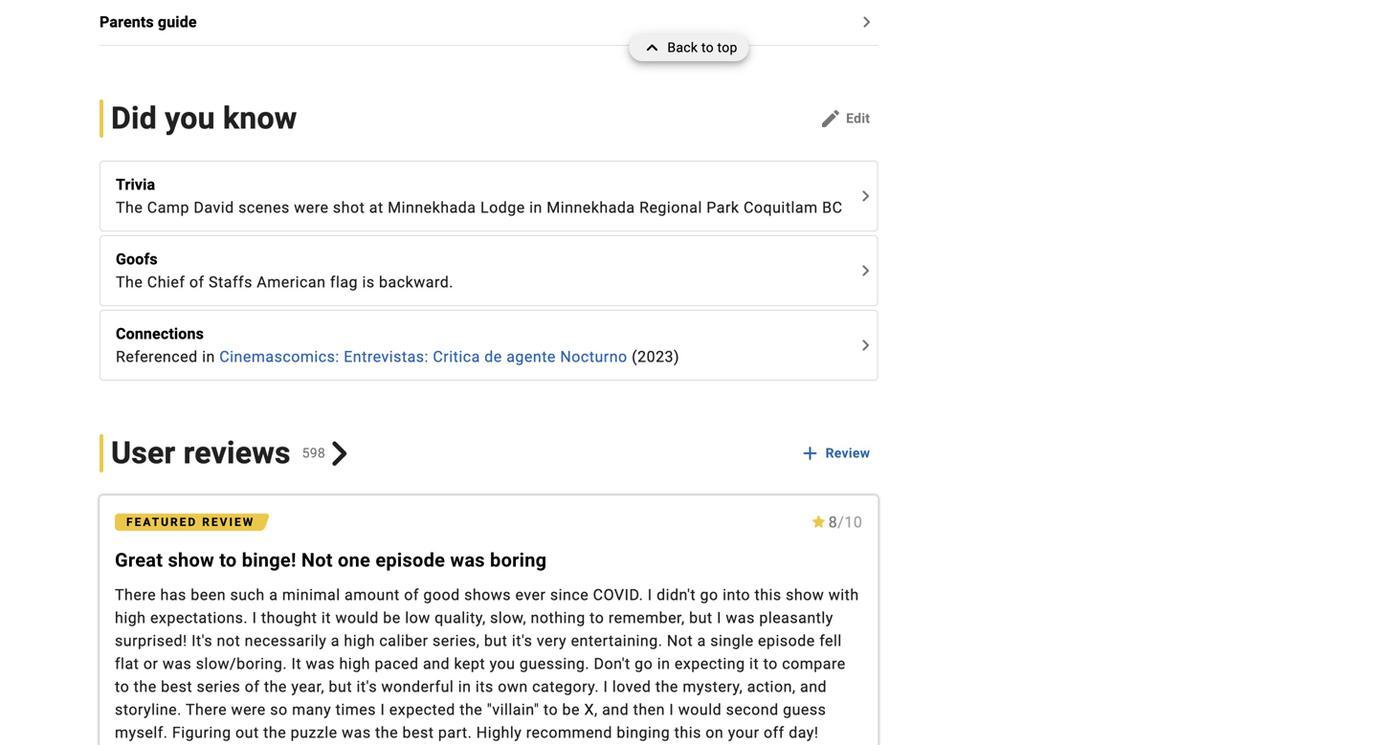 Task type: vqa. For each thing, say whether or not it's contained in the screenshot.
Minnekhada to the left
yes



Task type: locate. For each thing, give the bounding box(es) containing it.
1 see more image from the top
[[854, 185, 877, 208]]

scenes
[[238, 199, 290, 217]]

a up 'expecting'
[[697, 632, 706, 650]]

and up wonderful
[[423, 655, 450, 673]]

show down featured review
[[168, 549, 214, 572]]

a right necessarily
[[331, 632, 340, 650]]

the down goofs
[[116, 273, 143, 292]]

but down slow, at left bottom
[[484, 632, 508, 650]]

episode up good
[[376, 549, 445, 572]]

go left into
[[700, 586, 718, 604]]

1 horizontal spatial of
[[245, 678, 260, 696]]

don't
[[594, 655, 630, 673]]

you
[[165, 101, 215, 136], [490, 655, 515, 673]]

1 vertical spatial you
[[490, 655, 515, 673]]

0 vertical spatial this
[[755, 586, 782, 604]]

second
[[726, 701, 779, 719]]

2 the from the top
[[116, 273, 143, 292]]

see more image up see more image
[[854, 259, 877, 282]]

0 vertical spatial it's
[[512, 632, 533, 650]]

2 vertical spatial and
[[602, 701, 629, 719]]

year,
[[291, 678, 325, 696]]

in left the its
[[458, 678, 471, 696]]

episode down pleasantly
[[758, 632, 815, 650]]

you up own
[[490, 655, 515, 673]]

see more image right bc
[[854, 185, 877, 208]]

single
[[710, 632, 754, 650]]

not up minimal
[[301, 549, 333, 572]]

high up surprised!
[[115, 609, 146, 627]]

minimal
[[282, 586, 340, 604]]

high up paced
[[344, 632, 375, 650]]

since
[[550, 586, 589, 604]]

of down slow/boring.
[[245, 678, 260, 696]]

and
[[423, 655, 450, 673], [800, 678, 827, 696], [602, 701, 629, 719]]

see more image
[[854, 185, 877, 208], [854, 259, 877, 282]]

goofs
[[116, 250, 158, 269]]

were inside there has been such a minimal amount of good shows ever since covid. i didn't go into this show with high expectations. i thought it would be low quality, slow, nothing to remember, but i was pleasantly surprised! it's not necessarily a high caliber series, but it's very entertaining. not a single episode fell flat or was slow/boring. it was high paced and kept you guessing. don't go in expecting it to compare to the best series of the year, but it's wonderful in its own category. i loved the mystery, action, and storyline. there were so many times i expected the "villain" to be x, and then i would second guess myself. figuring out the puzzle was the best part. highly recommend binging this on your off day!
[[231, 701, 266, 719]]

high left paced
[[339, 655, 370, 673]]

1 horizontal spatial were
[[294, 199, 329, 217]]

it up "action,"
[[749, 655, 759, 673]]

were
[[294, 199, 329, 217], [231, 701, 266, 719]]

see more image
[[854, 334, 877, 357]]

best up storyline. on the left
[[161, 678, 192, 696]]

episode
[[376, 549, 445, 572], [758, 632, 815, 650]]

it's down slow, at left bottom
[[512, 632, 533, 650]]

best down expected
[[402, 724, 434, 742]]

of right "chief" in the top of the page
[[189, 273, 204, 292]]

to down review
[[219, 549, 237, 572]]

1 vertical spatial episode
[[758, 632, 815, 650]]

it down minimal
[[321, 609, 331, 627]]

star inline image
[[811, 516, 826, 528]]

1 vertical spatial of
[[404, 586, 419, 604]]

0 vertical spatial but
[[689, 609, 713, 627]]

0 horizontal spatial be
[[383, 609, 401, 627]]

be
[[383, 609, 401, 627], [562, 701, 580, 719]]

entrevistas:
[[344, 348, 429, 366]]

1 vertical spatial it
[[749, 655, 759, 673]]

coquitlam
[[744, 199, 818, 217]]

not up 'expecting'
[[667, 632, 693, 650]]

10
[[844, 514, 863, 532]]

the
[[116, 199, 143, 217], [116, 273, 143, 292]]

1 horizontal spatial go
[[700, 586, 718, 604]]

1 vertical spatial but
[[484, 632, 508, 650]]

the down times
[[375, 724, 398, 742]]

would
[[335, 609, 379, 627], [678, 701, 722, 719]]

i right then
[[669, 701, 674, 719]]

guide
[[158, 13, 197, 31]]

to left top
[[701, 40, 714, 56]]

was
[[450, 549, 485, 572], [726, 609, 755, 627], [163, 655, 192, 673], [306, 655, 335, 673], [342, 724, 371, 742]]

2 horizontal spatial but
[[689, 609, 713, 627]]

0 horizontal spatial of
[[189, 273, 204, 292]]

0 horizontal spatial but
[[329, 678, 352, 696]]

staffs
[[209, 273, 252, 292]]

0 horizontal spatial would
[[335, 609, 379, 627]]

2 see more image from the top
[[854, 259, 877, 282]]

1 vertical spatial and
[[800, 678, 827, 696]]

out
[[235, 724, 259, 742]]

did
[[111, 101, 157, 136]]

this left on in the bottom right of the page
[[674, 724, 701, 742]]

has
[[160, 586, 186, 604]]

0 vertical spatial best
[[161, 678, 192, 696]]

0 horizontal spatial a
[[269, 586, 278, 604]]

regional
[[639, 199, 702, 217]]

its
[[476, 678, 494, 696]]

but
[[689, 609, 713, 627], [484, 632, 508, 650], [329, 678, 352, 696]]

puzzle
[[291, 724, 338, 742]]

of up low
[[404, 586, 419, 604]]

i down such
[[252, 609, 257, 627]]

1 horizontal spatial this
[[755, 586, 782, 604]]

0 vertical spatial the
[[116, 199, 143, 217]]

there down great
[[115, 586, 156, 604]]

0 vertical spatial go
[[700, 586, 718, 604]]

0 vertical spatial there
[[115, 586, 156, 604]]

trivia button
[[116, 173, 852, 196]]

2 vertical spatial of
[[245, 678, 260, 696]]

thought
[[261, 609, 317, 627]]

0 vertical spatial you
[[165, 101, 215, 136]]

1 vertical spatial there
[[186, 701, 227, 719]]

to
[[701, 40, 714, 56], [219, 549, 237, 572], [590, 609, 604, 627], [763, 655, 778, 673], [115, 678, 129, 696], [544, 701, 558, 719]]

1 horizontal spatial you
[[490, 655, 515, 673]]

0 horizontal spatial it's
[[357, 678, 377, 696]]

cinemascomics:
[[219, 348, 340, 366]]

connections
[[116, 325, 204, 343]]

see more image for the chief of staffs american flag is backward.
[[854, 259, 877, 282]]

1 horizontal spatial it
[[749, 655, 759, 673]]

would down mystery,
[[678, 701, 722, 719]]

0 horizontal spatial it
[[321, 609, 331, 627]]

featured
[[126, 516, 197, 529]]

1 horizontal spatial a
[[331, 632, 340, 650]]

minnekhada
[[388, 199, 476, 217], [547, 199, 635, 217]]

0 horizontal spatial episode
[[376, 549, 445, 572]]

0 vertical spatial and
[[423, 655, 450, 673]]

in inside connections referenced in cinemascomics: entrevistas: critica de agente nocturno (2023)
[[202, 348, 215, 366]]

1 horizontal spatial not
[[667, 632, 693, 650]]

1 horizontal spatial show
[[786, 586, 824, 604]]

off
[[764, 724, 785, 742]]

the down trivia
[[116, 199, 143, 217]]

necessarily
[[245, 632, 327, 650]]

1 vertical spatial the
[[116, 273, 143, 292]]

agente
[[506, 348, 556, 366]]

and right x,
[[602, 701, 629, 719]]

amount
[[345, 586, 400, 604]]

day!
[[789, 724, 819, 742]]

there up figuring on the left bottom of page
[[186, 701, 227, 719]]

be left x,
[[562, 701, 580, 719]]

then
[[633, 701, 665, 719]]

edit image
[[819, 107, 842, 130]]

the inside goofs the chief of staffs american flag is backward.
[[116, 273, 143, 292]]

0 vertical spatial were
[[294, 199, 329, 217]]

0 horizontal spatial show
[[168, 549, 214, 572]]

go up 'loved'
[[635, 655, 653, 673]]

action,
[[747, 678, 796, 696]]

0 horizontal spatial this
[[674, 724, 701, 742]]

1 horizontal spatial be
[[562, 701, 580, 719]]

there
[[115, 586, 156, 604], [186, 701, 227, 719]]

0 vertical spatial see more image
[[854, 185, 877, 208]]

not
[[301, 549, 333, 572], [667, 632, 693, 650]]

go
[[700, 586, 718, 604], [635, 655, 653, 673]]

it's up times
[[357, 678, 377, 696]]

0 horizontal spatial best
[[161, 678, 192, 696]]

add image
[[799, 442, 822, 465]]

the down the its
[[460, 701, 483, 719]]

the down so
[[263, 724, 286, 742]]

would down amount
[[335, 609, 379, 627]]

you right did
[[165, 101, 215, 136]]

your
[[728, 724, 759, 742]]

1 vertical spatial see more image
[[854, 259, 877, 282]]

1 horizontal spatial would
[[678, 701, 722, 719]]

wonderful
[[381, 678, 454, 696]]

the inside trivia the camp david scenes were shot at minnekhada lodge in minnekhada regional park coquitlam bc
[[116, 199, 143, 217]]

backward.
[[379, 273, 454, 292]]

a right such
[[269, 586, 278, 604]]

1 horizontal spatial minnekhada
[[547, 199, 635, 217]]

referenced
[[116, 348, 198, 366]]

in right 'referenced'
[[202, 348, 215, 366]]

nocturno
[[560, 348, 628, 366]]

1 vertical spatial would
[[678, 701, 722, 719]]

1 vertical spatial not
[[667, 632, 693, 650]]

surprised!
[[115, 632, 187, 650]]

minnekhada right at
[[388, 199, 476, 217]]

expectations.
[[150, 609, 248, 627]]

or
[[143, 655, 158, 673]]

2 horizontal spatial of
[[404, 586, 419, 604]]

1 vertical spatial show
[[786, 586, 824, 604]]

figuring
[[172, 724, 231, 742]]

episode inside there has been such a minimal amount of good shows ever since covid. i didn't go into this show with high expectations. i thought it would be low quality, slow, nothing to remember, but i was pleasantly surprised! it's not necessarily a high caliber series, but it's very entertaining. not a single episode fell flat or was slow/boring. it was high paced and kept you guessing. don't go in expecting it to compare to the best series of the year, but it's wonderful in its own category. i loved the mystery, action, and storyline. there were so many times i expected the "villain" to be x, and then i would second guess myself. figuring out the puzzle was the best part. highly recommend binging this on your off day!
[[758, 632, 815, 650]]

but up times
[[329, 678, 352, 696]]

entertaining.
[[571, 632, 663, 650]]

0 vertical spatial not
[[301, 549, 333, 572]]

goofs the chief of staffs american flag is backward.
[[116, 250, 454, 292]]

in right lodge
[[529, 199, 543, 217]]

be left low
[[383, 609, 401, 627]]

flag
[[330, 273, 358, 292]]

0 horizontal spatial were
[[231, 701, 266, 719]]

park
[[707, 199, 739, 217]]

this right into
[[755, 586, 782, 604]]

nothing
[[531, 609, 585, 627]]

0 horizontal spatial minnekhada
[[388, 199, 476, 217]]

0 vertical spatial episode
[[376, 549, 445, 572]]

0 vertical spatial of
[[189, 273, 204, 292]]

1 horizontal spatial episode
[[758, 632, 815, 650]]

1 the from the top
[[116, 199, 143, 217]]

parents guide button
[[100, 11, 208, 34]]

expand less image
[[641, 34, 667, 61]]

were up out
[[231, 701, 266, 719]]

1 horizontal spatial best
[[402, 724, 434, 742]]

but down didn't
[[689, 609, 713, 627]]

binge!
[[242, 549, 296, 572]]

caliber
[[379, 632, 428, 650]]

1 horizontal spatial and
[[602, 701, 629, 719]]

were left "shot"
[[294, 199, 329, 217]]

expected
[[389, 701, 455, 719]]

quality,
[[435, 609, 486, 627]]

minnekhada left regional
[[547, 199, 635, 217]]

the for goofs the chief of staffs american flag is backward.
[[116, 273, 143, 292]]

1 vertical spatial were
[[231, 701, 266, 719]]

loved
[[612, 678, 651, 696]]

1 horizontal spatial it's
[[512, 632, 533, 650]]

and down the compare
[[800, 678, 827, 696]]

1 horizontal spatial there
[[186, 701, 227, 719]]

1 vertical spatial be
[[562, 701, 580, 719]]

2 horizontal spatial and
[[800, 678, 827, 696]]

ever
[[515, 586, 546, 604]]

1 vertical spatial it's
[[357, 678, 377, 696]]

goofs button
[[116, 248, 852, 271]]

high
[[115, 609, 146, 627], [344, 632, 375, 650], [339, 655, 370, 673]]

show inside there has been such a minimal amount of good shows ever since covid. i didn't go into this show with high expectations. i thought it would be low quality, slow, nothing to remember, but i was pleasantly surprised! it's not necessarily a high caliber series, but it's very entertaining. not a single episode fell flat or was slow/boring. it was high paced and kept you guessing. don't go in expecting it to compare to the best series of the year, but it's wonderful in its own category. i loved the mystery, action, and storyline. there were so many times i expected the "villain" to be x, and then i would second guess myself. figuring out the puzzle was the best part. highly recommend binging this on your off day!
[[786, 586, 824, 604]]

0 horizontal spatial go
[[635, 655, 653, 673]]

show up pleasantly
[[786, 586, 824, 604]]



Task type: describe. For each thing, give the bounding box(es) containing it.
covid.
[[593, 586, 643, 604]]

i up single
[[717, 609, 722, 627]]

bc
[[822, 199, 843, 217]]

parents
[[100, 13, 154, 31]]

see more image for the camp david scenes were shot at minnekhada lodge in minnekhada regional park coquitlam bc
[[854, 185, 877, 208]]

was down times
[[342, 724, 371, 742]]

i right times
[[380, 701, 385, 719]]

on
[[706, 724, 724, 742]]

0 horizontal spatial you
[[165, 101, 215, 136]]

kept
[[454, 655, 485, 673]]

guessing.
[[520, 655, 590, 673]]

it
[[291, 655, 302, 673]]

slow/boring.
[[196, 655, 287, 673]]

0 horizontal spatial there
[[115, 586, 156, 604]]

/
[[838, 514, 844, 532]]

user
[[111, 436, 176, 471]]

(2023)
[[632, 348, 680, 366]]

1 vertical spatial go
[[635, 655, 653, 673]]

slow,
[[490, 609, 526, 627]]

to up "action,"
[[763, 655, 778, 673]]

in left 'expecting'
[[657, 655, 670, 673]]

been
[[191, 586, 226, 604]]

boring
[[490, 549, 547, 572]]

the for trivia the camp david scenes were shot at minnekhada lodge in minnekhada regional park coquitlam bc
[[116, 199, 143, 217]]

was right or in the left bottom of the page
[[163, 655, 192, 673]]

it's
[[191, 632, 213, 650]]

i down don't
[[603, 678, 608, 696]]

cinemascomics: entrevistas: critica de agente nocturno button
[[219, 346, 628, 369]]

was right it
[[306, 655, 335, 673]]

very
[[537, 632, 567, 650]]

the up storyline. on the left
[[134, 678, 157, 696]]

recommend
[[526, 724, 612, 742]]

reviews
[[183, 436, 291, 471]]

binging
[[617, 724, 670, 742]]

storyline.
[[115, 701, 182, 719]]

0 vertical spatial show
[[168, 549, 214, 572]]

0 horizontal spatial and
[[423, 655, 450, 673]]

american
[[257, 273, 326, 292]]

1 vertical spatial this
[[674, 724, 701, 742]]

trivia
[[116, 176, 155, 194]]

parents guide
[[100, 13, 197, 31]]

1 minnekhada from the left
[[388, 199, 476, 217]]

0 vertical spatial it
[[321, 609, 331, 627]]

2 minnekhada from the left
[[547, 199, 635, 217]]

1 vertical spatial high
[[344, 632, 375, 650]]

8 / 10
[[829, 514, 863, 532]]

of inside goofs the chief of staffs american flag is backward.
[[189, 273, 204, 292]]

pleasantly
[[759, 609, 833, 627]]

review
[[202, 516, 255, 529]]

many
[[292, 701, 331, 719]]

1 vertical spatial best
[[402, 724, 434, 742]]

lodge
[[480, 199, 525, 217]]

x,
[[584, 701, 598, 719]]

to down category.
[[544, 701, 558, 719]]

parents guide: see all image
[[855, 11, 878, 34]]

highly
[[476, 724, 522, 742]]

part.
[[438, 724, 472, 742]]

remember,
[[609, 609, 685, 627]]

not inside there has been such a minimal amount of good shows ever since covid. i didn't go into this show with high expectations. i thought it would be low quality, slow, nothing to remember, but i was pleasantly surprised! it's not necessarily a high caliber series, but it's very entertaining. not a single episode fell flat or was slow/boring. it was high paced and kept you guessing. don't go in expecting it to compare to the best series of the year, but it's wonderful in its own category. i loved the mystery, action, and storyline. there were so many times i expected the "villain" to be x, and then i would second guess myself. figuring out the puzzle was the best part. highly recommend binging this on your off day!
[[667, 632, 693, 650]]

2 vertical spatial high
[[339, 655, 370, 673]]

2 vertical spatial but
[[329, 678, 352, 696]]

0 vertical spatial high
[[115, 609, 146, 627]]

not
[[217, 632, 240, 650]]

guess
[[783, 701, 826, 719]]

connections referenced in cinemascomics: entrevistas: critica de agente nocturno (2023)
[[116, 325, 680, 366]]

to inside button
[[701, 40, 714, 56]]

edit
[[846, 110, 870, 126]]

camp
[[147, 199, 189, 217]]

in inside trivia the camp david scenes were shot at minnekhada lodge in minnekhada regional park coquitlam bc
[[529, 199, 543, 217]]

0 vertical spatial would
[[335, 609, 379, 627]]

featured review
[[126, 516, 255, 529]]

you inside there has been such a minimal amount of good shows ever since covid. i didn't go into this show with high expectations. i thought it would be low quality, slow, nothing to remember, but i was pleasantly surprised! it's not necessarily a high caliber series, but it's very entertaining. not a single episode fell flat or was slow/boring. it was high paced and kept you guessing. don't go in expecting it to compare to the best series of the year, but it's wonderful in its own category. i loved the mystery, action, and storyline. there were so many times i expected the "villain" to be x, and then i would second guess myself. figuring out the puzzle was the best part. highly recommend binging this on your off day!
[[490, 655, 515, 673]]

such
[[230, 586, 265, 604]]

to down flat
[[115, 678, 129, 696]]

there has been such a minimal amount of good shows ever since covid. i didn't go into this show with high expectations. i thought it would be low quality, slow, nothing to remember, but i was pleasantly surprised! it's not necessarily a high caliber series, but it's very entertaining. not a single episode fell flat or was slow/boring. it was high paced and kept you guessing. don't go in expecting it to compare to the best series of the year, but it's wonderful in its own category. i loved the mystery, action, and storyline. there were so many times i expected the "villain" to be x, and then i would second guess myself. figuring out the puzzle was the best part. highly recommend binging this on your off day!
[[115, 586, 859, 742]]

"villain"
[[487, 701, 539, 719]]

the up so
[[264, 678, 287, 696]]

into
[[723, 586, 750, 604]]

to up the entertaining.
[[590, 609, 604, 627]]

shows
[[464, 586, 511, 604]]

the up then
[[655, 678, 678, 696]]

i up "remember,"
[[648, 586, 652, 604]]

paced
[[375, 655, 419, 673]]

1 horizontal spatial but
[[484, 632, 508, 650]]

0 vertical spatial be
[[383, 609, 401, 627]]

did you know
[[111, 101, 297, 136]]

at
[[369, 199, 383, 217]]

series,
[[433, 632, 480, 650]]

connections button
[[116, 323, 852, 346]]

was up shows
[[450, 549, 485, 572]]

with
[[829, 586, 859, 604]]

own
[[498, 678, 528, 696]]

david
[[194, 199, 234, 217]]

times
[[336, 701, 376, 719]]

was down into
[[726, 609, 755, 627]]

one
[[338, 549, 370, 572]]

is
[[362, 273, 375, 292]]

great
[[115, 549, 163, 572]]

review
[[826, 446, 870, 461]]

user reviews
[[111, 436, 291, 471]]

series
[[197, 678, 240, 696]]

know
[[223, 101, 297, 136]]

expecting
[[675, 655, 745, 673]]

shot
[[333, 199, 365, 217]]

were inside trivia the camp david scenes were shot at minnekhada lodge in minnekhada regional park coquitlam bc
[[294, 199, 329, 217]]

back to top button
[[629, 34, 749, 61]]

didn't
[[657, 586, 696, 604]]

8
[[829, 514, 838, 532]]

2 horizontal spatial a
[[697, 632, 706, 650]]

trivia the camp david scenes were shot at minnekhada lodge in minnekhada regional park coquitlam bc
[[116, 176, 843, 217]]

good
[[423, 586, 460, 604]]

chevron right inline image
[[327, 441, 352, 466]]

compare
[[782, 655, 846, 673]]

0 horizontal spatial not
[[301, 549, 333, 572]]



